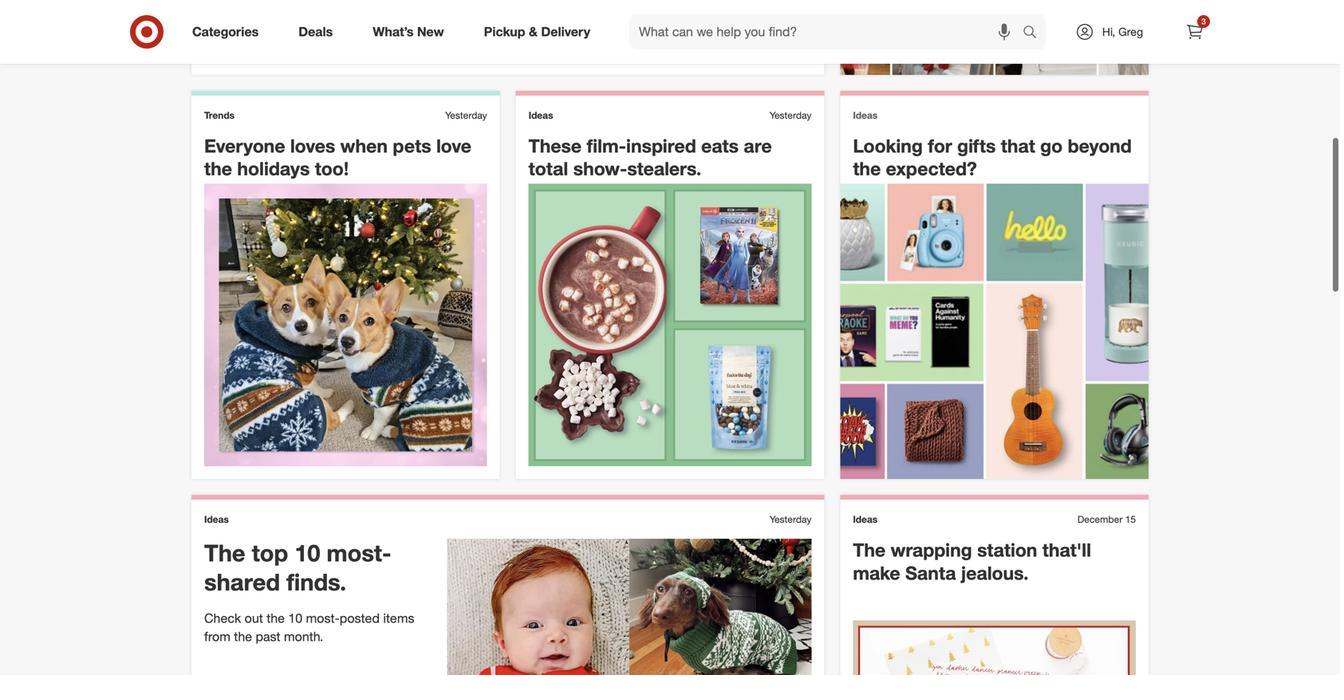 Task type: describe. For each thing, give the bounding box(es) containing it.
What can we help you find? suggestions appear below search field
[[630, 14, 1027, 49]]

stealers.
[[628, 158, 702, 180]]

3
[[1202, 16, 1206, 26]]

posted
[[340, 611, 380, 627]]

ideas up 'looking'
[[853, 109, 878, 121]]

the top 10 most- shared finds.
[[204, 540, 392, 597]]

out
[[245, 611, 263, 627]]

categories
[[192, 24, 259, 40]]

most- inside the top 10 most- shared finds.
[[327, 540, 392, 568]]

&
[[529, 24, 538, 40]]

show-
[[574, 158, 628, 180]]

holiday brunch ideas the whole fam will crave. image
[[447, 0, 812, 62]]

the inside everyone loves when pets love the holidays too!
[[204, 158, 232, 180]]

holidays
[[237, 158, 310, 180]]

trends
[[204, 109, 235, 121]]

everyone loves when pets love the holidays too! image
[[204, 184, 487, 467]]

pickup & delivery
[[484, 24, 591, 40]]

too!
[[315, 158, 349, 180]]

delivery
[[541, 24, 591, 40]]

collage of gift ideas image
[[841, 184, 1149, 480]]

eats
[[702, 135, 739, 157]]

top
[[252, 540, 288, 568]]

pets
[[393, 135, 431, 157]]

film-
[[587, 135, 626, 157]]

love
[[436, 135, 472, 157]]

10 inside the top 10 most- shared finds.
[[295, 540, 320, 568]]

for
[[928, 135, 953, 157]]

collage of people showing off their #targetstyle image
[[841, 0, 1149, 75]]

the top 10 most-shared finds. image
[[447, 540, 812, 676]]

everyone loves when pets love the holidays too!
[[204, 135, 472, 180]]

ideas for the top 10 most-shared finds. image
[[204, 514, 229, 526]]

pickup
[[484, 24, 526, 40]]

the for the top 10 most- shared finds.
[[204, 540, 245, 568]]

the wrapping station that'll make santa jealous. image
[[853, 621, 1136, 676]]

wrapping
[[891, 540, 973, 562]]

total
[[529, 158, 568, 180]]

beyond
[[1068, 135, 1132, 157]]

deals link
[[285, 14, 353, 49]]

station
[[978, 540, 1038, 562]]

are
[[744, 135, 772, 157]]

search button
[[1016, 14, 1054, 53]]

jealous.
[[961, 563, 1029, 585]]

ideas for these film-inspired eats are total show-stealers. image
[[529, 109, 553, 121]]

the down 'out'
[[234, 630, 252, 645]]

most- inside check out the 10 most-posted items from the past month.
[[306, 611, 340, 627]]

hi, greg
[[1103, 25, 1144, 39]]

month.
[[284, 630, 323, 645]]

yesterday for these film-inspired eats are total show-stealers.
[[770, 109, 812, 121]]

these
[[529, 135, 582, 157]]

make
[[853, 563, 901, 585]]

check out the 10 most-posted items from the past month.
[[204, 611, 415, 645]]

new
[[417, 24, 444, 40]]



Task type: vqa. For each thing, say whether or not it's contained in the screenshot.
gifts
yes



Task type: locate. For each thing, give the bounding box(es) containing it.
the up past
[[267, 611, 285, 627]]

these film-inspired eats are total show-stealers.
[[529, 135, 772, 180]]

ideas for the wrapping station that'll make santa jealous. image
[[853, 514, 878, 526]]

santa
[[906, 563, 956, 585]]

the inside the top 10 most- shared finds.
[[204, 540, 245, 568]]

0 horizontal spatial the
[[204, 540, 245, 568]]

1 horizontal spatial the
[[853, 540, 886, 562]]

hi,
[[1103, 25, 1116, 39]]

gifts
[[958, 135, 996, 157]]

10 up month. in the left bottom of the page
[[288, 611, 303, 627]]

check
[[204, 611, 241, 627]]

looking for gifts that go beyond the expected?
[[853, 135, 1132, 180]]

december
[[1078, 514, 1123, 526]]

the down 'looking'
[[853, 158, 881, 180]]

that
[[1001, 135, 1036, 157]]

10 up finds.
[[295, 540, 320, 568]]

the for the wrapping station that'll make santa jealous.
[[853, 540, 886, 562]]

1 vertical spatial most-
[[306, 611, 340, 627]]

most-
[[327, 540, 392, 568], [306, 611, 340, 627]]

search
[[1016, 26, 1054, 41]]

15
[[1126, 514, 1136, 526]]

the up shared
[[204, 540, 245, 568]]

10
[[295, 540, 320, 568], [288, 611, 303, 627]]

0 vertical spatial most-
[[327, 540, 392, 568]]

loves
[[290, 135, 335, 157]]

shared
[[204, 569, 280, 597]]

most- up finds.
[[327, 540, 392, 568]]

the inside the wrapping station that'll make santa jealous.
[[853, 540, 886, 562]]

that'll
[[1043, 540, 1092, 562]]

greg
[[1119, 25, 1144, 39]]

what's new link
[[359, 14, 464, 49]]

everyone
[[204, 135, 285, 157]]

items
[[383, 611, 415, 627]]

when
[[340, 135, 388, 157]]

expected?
[[886, 158, 977, 180]]

yesterday
[[445, 109, 487, 121], [770, 109, 812, 121], [770, 514, 812, 526]]

what's
[[373, 24, 414, 40]]

categories link
[[179, 14, 279, 49]]

finds.
[[287, 569, 347, 597]]

pickup & delivery link
[[471, 14, 611, 49]]

ideas up shared
[[204, 514, 229, 526]]

yesterday for everyone loves when pets love the holidays too!
[[445, 109, 487, 121]]

the inside looking for gifts that go beyond the expected?
[[853, 158, 881, 180]]

10 inside check out the 10 most-posted items from the past month.
[[288, 611, 303, 627]]

looking
[[853, 135, 923, 157]]

the
[[204, 540, 245, 568], [853, 540, 886, 562]]

these film-inspired eats are total show-stealers. image
[[529, 184, 812, 467]]

ideas
[[529, 109, 553, 121], [853, 109, 878, 121], [204, 514, 229, 526], [853, 514, 878, 526]]

ideas up make at the bottom of the page
[[853, 514, 878, 526]]

the wrapping station that'll make santa jealous.
[[853, 540, 1092, 585]]

ideas up these
[[529, 109, 553, 121]]

0 vertical spatial 10
[[295, 540, 320, 568]]

the up make at the bottom of the page
[[853, 540, 886, 562]]

what's new
[[373, 24, 444, 40]]

go
[[1041, 135, 1063, 157]]

deals
[[299, 24, 333, 40]]

1 vertical spatial 10
[[288, 611, 303, 627]]

2 the from the left
[[853, 540, 886, 562]]

1 the from the left
[[204, 540, 245, 568]]

the down everyone
[[204, 158, 232, 180]]

from
[[204, 630, 231, 645]]

the
[[204, 158, 232, 180], [853, 158, 881, 180], [267, 611, 285, 627], [234, 630, 252, 645]]

inspired
[[626, 135, 696, 157]]

past
[[256, 630, 281, 645]]

december 15
[[1078, 514, 1136, 526]]

3 link
[[1178, 14, 1213, 49]]

most- up month. in the left bottom of the page
[[306, 611, 340, 627]]



